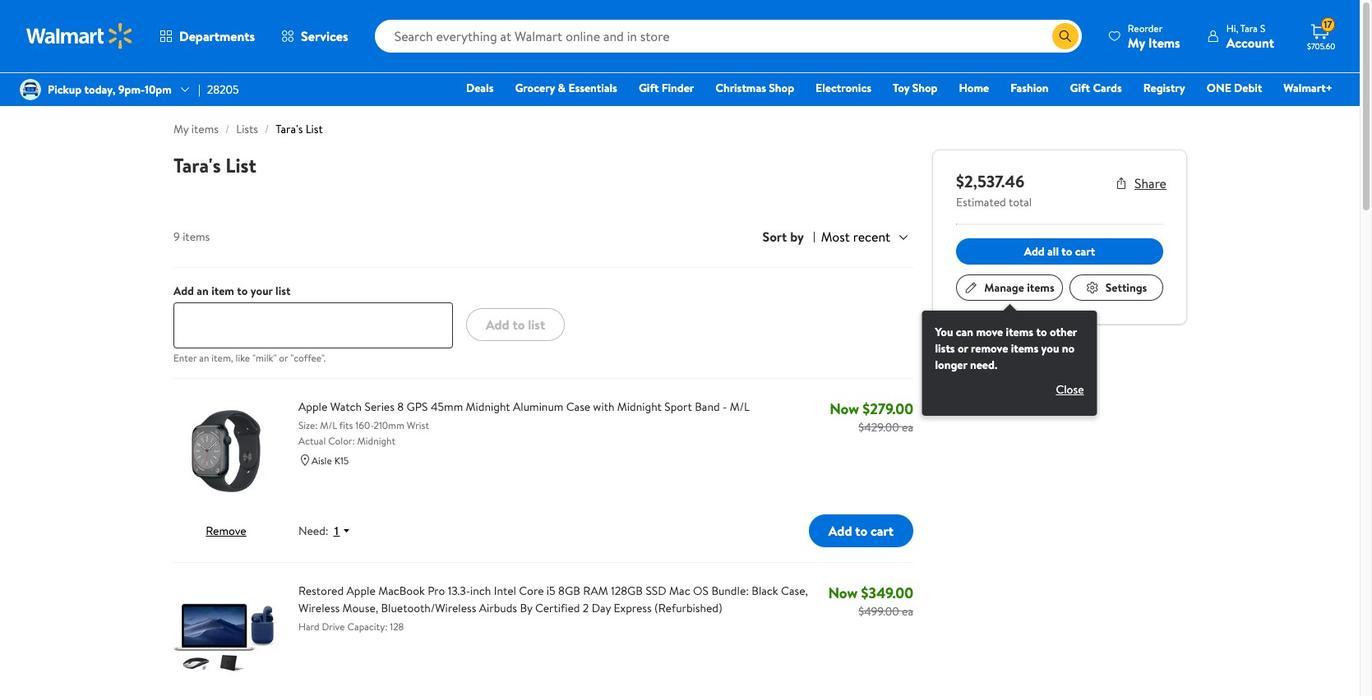 Task type: locate. For each thing, give the bounding box(es) containing it.
services
[[301, 27, 348, 45]]

1 horizontal spatial apple
[[346, 583, 376, 600]]

m/l right -
[[730, 399, 750, 415]]

close button
[[1043, 377, 1097, 403]]

add
[[1024, 243, 1045, 260], [173, 283, 194, 300], [486, 316, 509, 334], [829, 522, 852, 540]]

9 items
[[173, 229, 210, 245]]

remove button
[[206, 523, 246, 540]]

reorder
[[1128, 21, 1163, 35]]

recent
[[853, 228, 890, 246]]

1 horizontal spatial m/l
[[730, 399, 750, 415]]

1 vertical spatial now
[[828, 583, 858, 604]]

midnight right with on the bottom of page
[[617, 399, 662, 415]]

series
[[365, 399, 395, 415]]

0 horizontal spatial shop
[[769, 80, 794, 96]]

0 vertical spatial an
[[197, 283, 209, 300]]

shop for toy shop
[[912, 80, 938, 96]]

midnight down '160-'
[[357, 434, 395, 448]]

apple watch series 8 gps 45mm midnight aluminum case with midnight sport band - m/l size: m/l fits 160-210mm wrist actual color: midnight
[[298, 399, 750, 448]]

total
[[1009, 194, 1032, 210]]

2 horizontal spatial midnight
[[617, 399, 662, 415]]

ea inside now $349.00 $499.00 ea
[[902, 604, 913, 620]]

my left items
[[1128, 33, 1145, 51]]

to inside add to list button
[[512, 316, 525, 334]]

an left item
[[197, 283, 209, 300]]

28205
[[207, 81, 239, 98]]

m/l
[[730, 399, 750, 415], [320, 419, 337, 433]]

1 horizontal spatial gift
[[1070, 80, 1090, 96]]

1 vertical spatial cart
[[871, 522, 894, 540]]

color:
[[328, 434, 355, 448]]

1 vertical spatial an
[[199, 351, 209, 365]]

lists link
[[236, 121, 258, 137]]

gift cards link
[[1063, 79, 1129, 97]]

items for manage
[[1027, 279, 1054, 296]]

0 vertical spatial tara's
[[276, 121, 303, 137]]

an left item,
[[199, 351, 209, 365]]

ea for $349.00
[[902, 604, 913, 620]]

gift left finder
[[639, 80, 659, 96]]

1 horizontal spatial or
[[958, 340, 968, 357]]

|
[[198, 81, 200, 98]]

most recent button
[[814, 226, 913, 248]]

lists
[[236, 121, 258, 137]]

share button
[[1115, 174, 1167, 192]]

list right lists
[[306, 121, 323, 137]]

to inside add all to cart button
[[1062, 243, 1072, 260]]

apple watch series 8 gps 45mm midnight aluminum case with midnight sport band - m/l link
[[298, 399, 826, 416]]

enter
[[173, 351, 197, 365]]

210mm
[[374, 419, 404, 433]]

apple up size:
[[298, 399, 327, 415]]

tara's right lists
[[276, 121, 303, 137]]

cart up $349.00
[[871, 522, 894, 540]]

ea right $499.00
[[902, 604, 913, 620]]

your
[[251, 283, 273, 300]]

items
[[191, 121, 219, 137], [183, 229, 210, 245], [1027, 279, 1054, 296], [1006, 324, 1033, 340], [1011, 340, 1038, 357]]

electronics link
[[808, 79, 879, 97]]

settings
[[1105, 279, 1147, 296]]

need:
[[298, 523, 328, 540]]

most
[[821, 228, 850, 246]]

christmas
[[715, 80, 766, 96]]

items inside button
[[1027, 279, 1054, 296]]

size:
[[298, 419, 318, 433]]

$2,537.46 estimated total
[[956, 170, 1032, 210]]

1 gift from the left
[[639, 80, 659, 96]]

now left $279.00
[[830, 399, 859, 420]]

add inside add all to cart button
[[1024, 243, 1045, 260]]

tara's
[[276, 121, 303, 137], [173, 151, 221, 179]]

m/l left fits
[[320, 419, 337, 433]]

1 vertical spatial list
[[226, 151, 256, 179]]

items up tara's list
[[191, 121, 219, 137]]

1 horizontal spatial list
[[528, 316, 545, 334]]

move
[[976, 324, 1003, 340]]

0 horizontal spatial gift
[[639, 80, 659, 96]]

1 horizontal spatial /
[[265, 121, 269, 137]]

list down lists
[[226, 151, 256, 179]]

mouse,
[[342, 600, 378, 617]]

to
[[1062, 243, 1072, 260], [237, 283, 248, 300], [512, 316, 525, 334], [1036, 324, 1047, 340], [855, 522, 867, 540]]

now
[[830, 399, 859, 420], [828, 583, 858, 604]]

shop
[[769, 80, 794, 96], [912, 80, 938, 96]]

0 horizontal spatial cart
[[871, 522, 894, 540]]

add inside add to list button
[[486, 316, 509, 334]]

0 vertical spatial now
[[830, 399, 859, 420]]

2 gift from the left
[[1070, 80, 1090, 96]]

1 ea from the top
[[902, 420, 913, 436]]

ea inside the now $279.00 $429.00 ea
[[902, 420, 913, 436]]

 image
[[20, 79, 41, 100]]

estimated
[[956, 194, 1006, 210]]

now for now $349.00
[[828, 583, 858, 604]]

1 vertical spatial list
[[528, 316, 545, 334]]

midnight right 45mm
[[466, 399, 510, 415]]

finder
[[662, 80, 694, 96]]

1 horizontal spatial midnight
[[466, 399, 510, 415]]

0 vertical spatial ea
[[902, 420, 913, 436]]

christmas shop link
[[708, 79, 802, 97]]

Search search field
[[375, 20, 1082, 53]]

or right ""milk""
[[279, 351, 288, 365]]

1 vertical spatial apple
[[346, 583, 376, 600]]

0 vertical spatial list
[[306, 121, 323, 137]]

fashion
[[1010, 80, 1049, 96]]

capacity:
[[347, 620, 388, 634]]

0 vertical spatial cart
[[1075, 243, 1095, 260]]

/ right lists
[[265, 121, 269, 137]]

apple up mouse,
[[346, 583, 376, 600]]

case
[[566, 399, 590, 415]]

0 horizontal spatial apple
[[298, 399, 327, 415]]

add inside add to cart button
[[829, 522, 852, 540]]

0 horizontal spatial m/l
[[320, 419, 337, 433]]

list
[[306, 121, 323, 137], [226, 151, 256, 179]]

1 vertical spatial my
[[173, 121, 189, 137]]

most recent
[[821, 228, 890, 246]]

1 horizontal spatial my
[[1128, 33, 1145, 51]]

now left $499.00
[[828, 583, 858, 604]]

hi,
[[1226, 21, 1238, 35]]

0 vertical spatial my
[[1128, 33, 1145, 51]]

Add an item to your list text field
[[173, 303, 453, 349]]

longer
[[935, 357, 967, 373]]

0 horizontal spatial tara's
[[173, 151, 221, 179]]

add all to cart button
[[956, 238, 1163, 265]]

items for 9
[[183, 229, 210, 245]]

2 shop from the left
[[912, 80, 938, 96]]

toy shop link
[[885, 79, 945, 97]]

0 horizontal spatial list
[[275, 283, 291, 300]]

items right 9
[[183, 229, 210, 245]]

essentials
[[568, 80, 617, 96]]

an
[[197, 283, 209, 300], [199, 351, 209, 365]]

add for add all to cart
[[1024, 243, 1045, 260]]

remove
[[206, 523, 246, 540]]

shop for christmas shop
[[769, 80, 794, 96]]

or right lists
[[958, 340, 968, 357]]

settings button
[[1069, 275, 1163, 301]]

$499.00
[[859, 604, 899, 620]]

now inside now $349.00 $499.00 ea
[[828, 583, 858, 604]]

0 vertical spatial m/l
[[730, 399, 750, 415]]

(refurbished)
[[654, 600, 722, 617]]

by
[[790, 228, 804, 246]]

ea right "$429.00" on the bottom right
[[902, 420, 913, 436]]

1 vertical spatial ea
[[902, 604, 913, 620]]

now inside the now $279.00 $429.00 ea
[[830, 399, 859, 420]]

search icon image
[[1059, 30, 1072, 43]]

other
[[1050, 324, 1077, 340]]

drive
[[322, 620, 345, 634]]

/ left lists link
[[225, 121, 230, 137]]

0 vertical spatial apple
[[298, 399, 327, 415]]

1 horizontal spatial tara's
[[276, 121, 303, 137]]

grocery & essentials
[[515, 80, 617, 96]]

2 ea from the top
[[902, 604, 913, 620]]

shop right toy
[[912, 80, 938, 96]]

an for add
[[197, 283, 209, 300]]

9
[[173, 229, 180, 245]]

tara's down my items link
[[173, 151, 221, 179]]

my up tara's list
[[173, 121, 189, 137]]

fits
[[339, 419, 353, 433]]

1 vertical spatial m/l
[[320, 419, 337, 433]]

need.
[[970, 357, 997, 373]]

45mm
[[431, 399, 463, 415]]

band
[[695, 399, 720, 415]]

add all to cart
[[1024, 243, 1095, 260]]

items right manage
[[1027, 279, 1054, 296]]

walmart image
[[26, 23, 133, 49]]

items for my
[[191, 121, 219, 137]]

share
[[1135, 174, 1167, 192]]

"coffee".
[[290, 351, 326, 365]]

1 shop from the left
[[769, 80, 794, 96]]

1 horizontal spatial shop
[[912, 80, 938, 96]]

sport
[[664, 399, 692, 415]]

restored apple macbook pro 13.3-inch intel core i5 8gb ram 128gb ssd mac os bundle: black case, wireless mouse, bluetooth/wireless airbuds by certified 2 day express (refurbished) hard drive capacity: 128
[[298, 583, 808, 634]]

cart right the all
[[1075, 243, 1095, 260]]

gift left cards
[[1070, 80, 1090, 96]]

shop right christmas
[[769, 80, 794, 96]]

0 horizontal spatial /
[[225, 121, 230, 137]]

ram
[[583, 583, 608, 600]]



Task type: describe. For each thing, give the bounding box(es) containing it.
1 horizontal spatial cart
[[1075, 243, 1095, 260]]

hard
[[298, 620, 319, 634]]

128gb
[[611, 583, 643, 600]]

watch
[[330, 399, 362, 415]]

0 horizontal spatial my
[[173, 121, 189, 137]]

1 / from the left
[[225, 121, 230, 137]]

$705.60
[[1307, 40, 1335, 52]]

one
[[1207, 80, 1231, 96]]

my items link
[[173, 121, 219, 137]]

inch
[[470, 583, 491, 600]]

to inside you can move items to other lists or remove items you no longer need. close
[[1036, 324, 1047, 340]]

1
[[333, 525, 340, 538]]

black
[[752, 583, 778, 600]]

to inside add to cart button
[[855, 522, 867, 540]]

2
[[583, 600, 589, 617]]

0 horizontal spatial midnight
[[357, 434, 395, 448]]

today,
[[84, 81, 115, 98]]

tara
[[1240, 21, 1258, 35]]

0 vertical spatial list
[[275, 283, 291, 300]]

now for now $279.00
[[830, 399, 859, 420]]

1 horizontal spatial list
[[306, 121, 323, 137]]

add for add an item to your list
[[173, 283, 194, 300]]

with
[[593, 399, 614, 415]]

services button
[[268, 16, 361, 56]]

manage items button
[[956, 275, 1063, 301]]

17
[[1324, 17, 1332, 31]]

one debit
[[1207, 80, 1262, 96]]

walmart+
[[1284, 80, 1333, 96]]

add for add to list
[[486, 316, 509, 334]]

160-
[[355, 419, 374, 433]]

tara's list link
[[276, 121, 323, 137]]

grocery
[[515, 80, 555, 96]]

lists
[[935, 340, 955, 357]]

remove
[[971, 340, 1008, 357]]

| 28205
[[198, 81, 239, 98]]

grocery & essentials link
[[508, 79, 625, 97]]

i5
[[547, 583, 555, 600]]

christmas shop
[[715, 80, 794, 96]]

reorder my items
[[1128, 21, 1180, 51]]

account
[[1226, 33, 1274, 51]]

0 horizontal spatial list
[[226, 151, 256, 179]]

ea for $279.00
[[902, 420, 913, 436]]

add to list button
[[466, 309, 565, 341]]

list inside add to list button
[[528, 316, 545, 334]]

128
[[390, 620, 404, 634]]

electronics
[[816, 80, 871, 96]]

actual
[[298, 434, 326, 448]]

toy shop
[[893, 80, 938, 96]]

wrist
[[407, 419, 429, 433]]

by
[[520, 600, 532, 617]]

wireless
[[298, 600, 340, 617]]

k15
[[334, 454, 349, 468]]

gift for gift cards
[[1070, 80, 1090, 96]]

-
[[723, 399, 727, 415]]

2 / from the left
[[265, 121, 269, 137]]

no
[[1062, 340, 1075, 357]]

8gb
[[558, 583, 580, 600]]

toy
[[893, 80, 909, 96]]

cards
[[1093, 80, 1122, 96]]

registry
[[1143, 80, 1185, 96]]

add to cart
[[829, 522, 894, 540]]

pickup today, 9pm-10pm
[[48, 81, 172, 98]]

enter an item, like "milk" or "coffee".
[[173, 351, 326, 365]]

you
[[1041, 340, 1059, 357]]

gps
[[407, 399, 428, 415]]

pickup
[[48, 81, 82, 98]]

Walmart Site-Wide search field
[[375, 20, 1082, 53]]

case,
[[781, 583, 808, 600]]

registry link
[[1136, 79, 1193, 97]]

gift finder
[[639, 80, 694, 96]]

like
[[236, 351, 250, 365]]

sort
[[762, 228, 787, 246]]

mac
[[669, 583, 690, 600]]

macbook
[[378, 583, 425, 600]]

one debit link
[[1199, 79, 1270, 97]]

manage items
[[984, 279, 1054, 296]]

0 horizontal spatial or
[[279, 351, 288, 365]]

or inside you can move items to other lists or remove items you no longer need. close
[[958, 340, 968, 357]]

can
[[956, 324, 973, 340]]

&
[[558, 80, 566, 96]]

s
[[1260, 21, 1265, 35]]

gift for gift finder
[[639, 80, 659, 96]]

my inside reorder my items
[[1128, 33, 1145, 51]]

certified
[[535, 600, 580, 617]]

airbuds
[[479, 600, 517, 617]]

aisle
[[312, 454, 332, 468]]

home
[[959, 80, 989, 96]]

apple inside restored apple macbook pro 13.3-inch intel core i5 8gb ram 128gb ssd mac os bundle: black case, wireless mouse, bluetooth/wireless airbuds by certified 2 day express (refurbished) hard drive capacity: 128
[[346, 583, 376, 600]]

bundle:
[[711, 583, 749, 600]]

core
[[519, 583, 544, 600]]

items left you
[[1011, 340, 1038, 357]]

$279.00
[[863, 399, 913, 420]]

items right move
[[1006, 324, 1033, 340]]

restored
[[298, 583, 344, 600]]

gift cards
[[1070, 80, 1122, 96]]

add for add to cart
[[829, 522, 852, 540]]

1 vertical spatial tara's
[[173, 151, 221, 179]]

os
[[693, 583, 709, 600]]

add an item to your list
[[173, 283, 291, 300]]

hi, tara s account
[[1226, 21, 1274, 51]]

an for enter
[[199, 351, 209, 365]]

apple inside apple watch series 8 gps 45mm midnight aluminum case with midnight sport band - m/l size: m/l fits 160-210mm wrist actual color: midnight
[[298, 399, 327, 415]]



Task type: vqa. For each thing, say whether or not it's contained in the screenshot.
the bottommost M/L
yes



